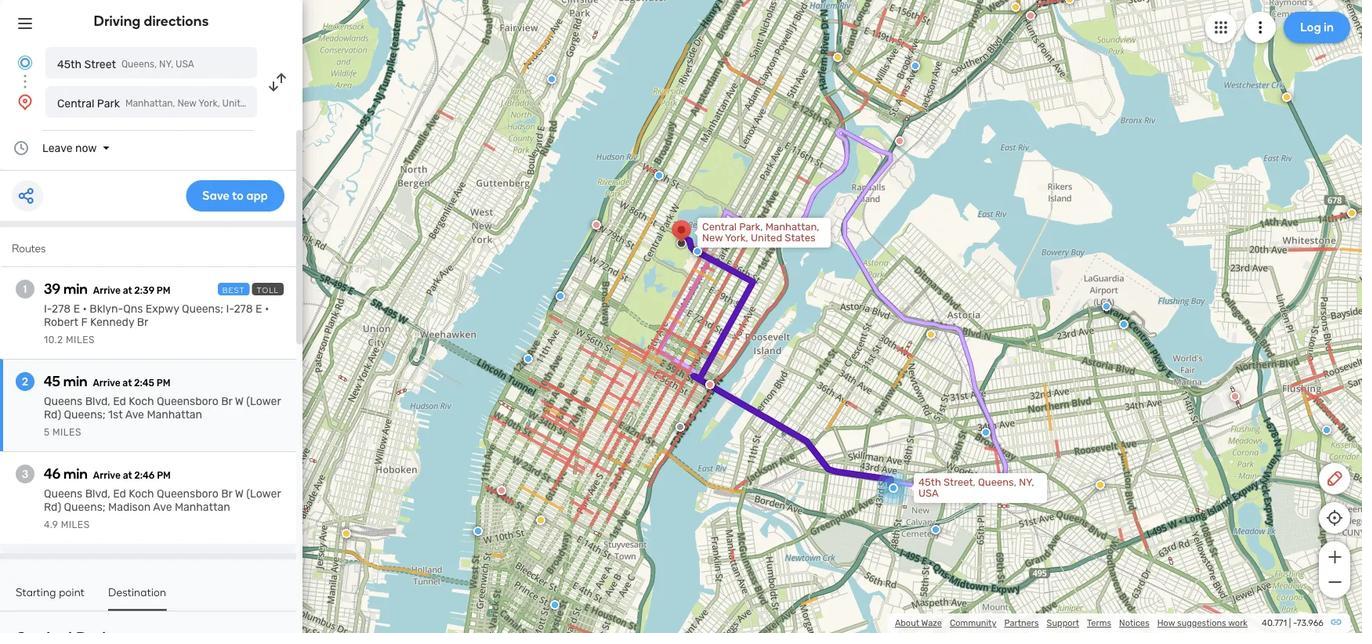 Task type: describe. For each thing, give the bounding box(es) containing it.
(lower for 45 min
[[246, 395, 281, 408]]

blvd, for 45 min
[[85, 395, 110, 408]]

min for 46 min
[[63, 466, 88, 482]]

destination
[[108, 585, 166, 599]]

40.771 | -73.966
[[1262, 618, 1324, 629]]

arrive for 45 min
[[93, 378, 120, 389]]

4.9
[[44, 520, 58, 531]]

39
[[44, 281, 61, 297]]

at for 39 min
[[123, 285, 132, 296]]

1 e from the left
[[73, 303, 80, 315]]

br for 46 min
[[221, 488, 232, 500]]

w for 45 min
[[235, 395, 244, 408]]

arrive for 39 min
[[93, 285, 121, 296]]

kennedy
[[90, 316, 134, 329]]

queens, for street
[[121, 59, 157, 70]]

new for park,
[[702, 232, 723, 244]]

1 278 from the left
[[52, 303, 71, 315]]

queens; inside 'i-278 e • bklyn-qns expwy queens; i-278 e • robert f kennedy br 10.2 miles'
[[182, 303, 223, 315]]

driving
[[94, 13, 141, 29]]

best
[[222, 285, 245, 295]]

clock image
[[12, 139, 31, 158]]

1st
[[108, 408, 123, 421]]

united for park,
[[751, 232, 782, 244]]

qns
[[123, 303, 143, 315]]

queens, for street,
[[978, 477, 1017, 489]]

1
[[23, 283, 27, 296]]

1 vertical spatial road closed image
[[497, 486, 506, 495]]

ave for 45 min
[[125, 408, 144, 421]]

miles for 46
[[61, 520, 90, 531]]

notices
[[1119, 618, 1150, 629]]

2:46
[[134, 470, 155, 481]]

koch for 45 min
[[129, 395, 154, 408]]

support link
[[1047, 618, 1079, 629]]

2:39
[[134, 285, 154, 296]]

i-278 e • bklyn-qns expwy queens; i-278 e • robert f kennedy br 10.2 miles
[[44, 303, 269, 346]]

arrive for 46 min
[[93, 470, 121, 481]]

at for 45 min
[[123, 378, 132, 389]]

2 i- from the left
[[226, 303, 234, 315]]

br inside 'i-278 e • bklyn-qns expwy queens; i-278 e • robert f kennedy br 10.2 miles'
[[137, 316, 148, 329]]

united for park
[[222, 98, 251, 109]]

directions
[[144, 13, 209, 29]]

queens blvd, ed koch queensboro br w (lower rd) queens; 1st ave manhattan 5 miles
[[44, 395, 281, 438]]

usa for street,
[[919, 488, 939, 500]]

-
[[1293, 618, 1297, 629]]

pencil image
[[1325, 469, 1344, 488]]

bklyn-
[[90, 303, 123, 315]]

39 min arrive at 2:39 pm
[[44, 281, 170, 297]]

expwy
[[146, 303, 179, 315]]

manhattan for 45 min
[[147, 408, 202, 421]]

miles inside 'i-278 e • bklyn-qns expwy queens; i-278 e • robert f kennedy br 10.2 miles'
[[66, 335, 95, 346]]

central for park
[[57, 97, 94, 110]]

2:45
[[134, 378, 154, 389]]

how suggestions work link
[[1157, 618, 1248, 629]]

routes
[[12, 242, 46, 255]]

0 vertical spatial road closed image
[[705, 380, 715, 390]]

terms link
[[1087, 618, 1111, 629]]

2 278 from the left
[[234, 303, 253, 315]]

starting point button
[[16, 585, 85, 609]]

point
[[59, 585, 85, 599]]

3
[[22, 468, 28, 481]]

pm for 45 min
[[157, 378, 170, 389]]

queens for 46
[[44, 488, 82, 500]]

blvd, for 46 min
[[85, 488, 110, 500]]

zoom out image
[[1325, 573, 1345, 592]]

queens blvd, ed koch queensboro br w (lower rd) queens; madison ave manhattan 4.9 miles
[[44, 488, 281, 531]]

queensboro for 45 min
[[157, 395, 219, 408]]

partners
[[1004, 618, 1039, 629]]

central park, manhattan, new york, united states
[[702, 221, 819, 244]]

miles for 45
[[53, 427, 81, 438]]

about
[[895, 618, 919, 629]]

states for park
[[254, 98, 282, 109]]

45th street queens, ny, usa
[[57, 58, 194, 71]]

street
[[84, 58, 116, 71]]

ed for 46 min
[[113, 488, 126, 500]]

10.2
[[44, 335, 63, 346]]

min for 39 min
[[63, 281, 88, 297]]

queensboro for 46 min
[[157, 488, 219, 500]]



Task type: vqa. For each thing, say whether or not it's contained in the screenshot.
topmost PM
yes



Task type: locate. For each thing, give the bounding box(es) containing it.
1 vertical spatial at
[[123, 378, 132, 389]]

278 down 'best'
[[234, 303, 253, 315]]

ave right madison
[[153, 501, 172, 514]]

ny, for street,
[[1019, 477, 1034, 489]]

united inside central park manhattan, new york, united states
[[222, 98, 251, 109]]

blvd,
[[85, 395, 110, 408], [85, 488, 110, 500]]

miles right 4.9
[[61, 520, 90, 531]]

link image
[[1330, 616, 1343, 629]]

york, inside central park manhattan, new york, united states
[[199, 98, 220, 109]]

0 vertical spatial miles
[[66, 335, 95, 346]]

0 horizontal spatial states
[[254, 98, 282, 109]]

2 (lower from the top
[[246, 488, 281, 500]]

central left park
[[57, 97, 94, 110]]

1 horizontal spatial manhattan,
[[765, 221, 819, 233]]

manhattan down "2:45"
[[147, 408, 202, 421]]

at left "2:45"
[[123, 378, 132, 389]]

miles down f
[[66, 335, 95, 346]]

at
[[123, 285, 132, 296], [123, 378, 132, 389], [123, 470, 132, 481]]

ny,
[[159, 59, 173, 70], [1019, 477, 1034, 489]]

i- down 'best'
[[226, 303, 234, 315]]

1 • from the left
[[83, 303, 87, 315]]

0 horizontal spatial manhattan,
[[125, 98, 175, 109]]

queens;
[[182, 303, 223, 315], [64, 408, 106, 421], [64, 501, 106, 514]]

ed inside queens blvd, ed koch queensboro br w (lower rd) queens; madison ave manhattan 4.9 miles
[[113, 488, 126, 500]]

min for 45 min
[[63, 373, 87, 390]]

45th inside 45th street, queens, ny, usa
[[919, 477, 941, 489]]

min right 39
[[63, 281, 88, 297]]

2 arrive from the top
[[93, 378, 120, 389]]

pm inside 45 min arrive at 2:45 pm
[[157, 378, 170, 389]]

pm for 46 min
[[157, 470, 171, 481]]

f
[[81, 316, 87, 329]]

ny, for street
[[159, 59, 173, 70]]

queens; left 1st
[[64, 408, 106, 421]]

road closed image
[[1026, 11, 1035, 20], [895, 136, 904, 146], [592, 220, 601, 230], [1231, 392, 1240, 401]]

1 horizontal spatial i-
[[226, 303, 234, 315]]

manhattan,
[[125, 98, 175, 109], [765, 221, 819, 233]]

usa for street
[[176, 59, 194, 70]]

0 horizontal spatial ave
[[125, 408, 144, 421]]

0 horizontal spatial road closed image
[[497, 486, 506, 495]]

miles inside queens blvd, ed koch queensboro br w (lower rd) queens; madison ave manhattan 4.9 miles
[[61, 520, 90, 531]]

queens, right street,
[[978, 477, 1017, 489]]

queens,
[[121, 59, 157, 70], [978, 477, 1017, 489]]

br for 45 min
[[221, 395, 232, 408]]

how
[[1157, 618, 1175, 629]]

1 vertical spatial usa
[[919, 488, 939, 500]]

york, for park,
[[725, 232, 748, 244]]

2
[[22, 375, 28, 388]]

45th for street
[[57, 58, 82, 71]]

terms
[[1087, 618, 1111, 629]]

45
[[44, 373, 60, 390]]

new inside central park manhattan, new york, united states
[[177, 98, 196, 109]]

central park manhattan, new york, united states
[[57, 97, 282, 110]]

• up f
[[83, 303, 87, 315]]

45th left street,
[[919, 477, 941, 489]]

1 (lower from the top
[[246, 395, 281, 408]]

• down 'toll'
[[265, 303, 269, 315]]

koch for 46 min
[[129, 488, 154, 500]]

at inside 46 min arrive at 2:46 pm
[[123, 470, 132, 481]]

1 horizontal spatial ny,
[[1019, 477, 1034, 489]]

br
[[137, 316, 148, 329], [221, 395, 232, 408], [221, 488, 232, 500]]

manhattan
[[147, 408, 202, 421], [175, 501, 230, 514]]

ed inside queens blvd, ed koch queensboro br w (lower rd) queens; 1st ave manhattan 5 miles
[[113, 395, 126, 408]]

2 rd) from the top
[[44, 501, 61, 514]]

0 vertical spatial usa
[[176, 59, 194, 70]]

45th left 'street'
[[57, 58, 82, 71]]

notices link
[[1119, 618, 1150, 629]]

miles right 5
[[53, 427, 81, 438]]

pm inside 46 min arrive at 2:46 pm
[[157, 470, 171, 481]]

queensboro
[[157, 395, 219, 408], [157, 488, 219, 500]]

1 vertical spatial arrive
[[93, 378, 120, 389]]

koch down "2:45"
[[129, 395, 154, 408]]

koch
[[129, 395, 154, 408], [129, 488, 154, 500]]

queens; down 46 min arrive at 2:46 pm
[[64, 501, 106, 514]]

manhattan right madison
[[175, 501, 230, 514]]

1 horizontal spatial road closed image
[[705, 380, 715, 390]]

(lower for 46 min
[[246, 488, 281, 500]]

york, for park
[[199, 98, 220, 109]]

about waze community partners support terms notices how suggestions work
[[895, 618, 1248, 629]]

1 arrive from the top
[[93, 285, 121, 296]]

(lower
[[246, 395, 281, 408], [246, 488, 281, 500]]

e down 'toll'
[[256, 303, 262, 315]]

ed for 45 min
[[113, 395, 126, 408]]

blvd, inside queens blvd, ed koch queensboro br w (lower rd) queens; madison ave manhattan 4.9 miles
[[85, 488, 110, 500]]

work
[[1228, 618, 1248, 629]]

1 blvd, from the top
[[85, 395, 110, 408]]

queens down 45 on the left bottom of the page
[[44, 395, 82, 408]]

0 vertical spatial (lower
[[246, 395, 281, 408]]

manhattan, inside central park, manhattan, new york, united states
[[765, 221, 819, 233]]

road closed image
[[705, 380, 715, 390], [497, 486, 506, 495]]

(lower inside queens blvd, ed koch queensboro br w (lower rd) queens; madison ave manhattan 4.9 miles
[[246, 488, 281, 500]]

new down 45th street queens, ny, usa
[[177, 98, 196, 109]]

states for park,
[[785, 232, 816, 244]]

2 vertical spatial pm
[[157, 470, 171, 481]]

1 horizontal spatial 45th
[[919, 477, 941, 489]]

2 queens from the top
[[44, 488, 82, 500]]

2 vertical spatial min
[[63, 466, 88, 482]]

ny, inside 45th street queens, ny, usa
[[159, 59, 173, 70]]

waze
[[921, 618, 942, 629]]

1 rd) from the top
[[44, 408, 61, 421]]

1 horizontal spatial e
[[256, 303, 262, 315]]

w inside queens blvd, ed koch queensboro br w (lower rd) queens; 1st ave manhattan 5 miles
[[235, 395, 244, 408]]

2 • from the left
[[265, 303, 269, 315]]

46
[[44, 466, 61, 482]]

0 vertical spatial ny,
[[159, 59, 173, 70]]

3 at from the top
[[123, 470, 132, 481]]

1 at from the top
[[123, 285, 132, 296]]

0 vertical spatial states
[[254, 98, 282, 109]]

w for 46 min
[[235, 488, 244, 500]]

0 vertical spatial arrive
[[93, 285, 121, 296]]

0 horizontal spatial usa
[[176, 59, 194, 70]]

rd)
[[44, 408, 61, 421], [44, 501, 61, 514]]

0 vertical spatial central
[[57, 97, 94, 110]]

current location image
[[16, 53, 34, 72]]

0 vertical spatial queens,
[[121, 59, 157, 70]]

central inside central park, manhattan, new york, united states
[[702, 221, 737, 233]]

0 horizontal spatial united
[[222, 98, 251, 109]]

0 horizontal spatial ny,
[[159, 59, 173, 70]]

blvd, down 46 min arrive at 2:46 pm
[[85, 488, 110, 500]]

0 vertical spatial ed
[[113, 395, 126, 408]]

1 vertical spatial (lower
[[246, 488, 281, 500]]

queens down 46
[[44, 488, 82, 500]]

ed up 1st
[[113, 395, 126, 408]]

now
[[75, 141, 97, 154]]

ave
[[125, 408, 144, 421], [153, 501, 172, 514]]

|
[[1289, 618, 1291, 629]]

2 blvd, from the top
[[85, 488, 110, 500]]

miles inside queens blvd, ed koch queensboro br w (lower rd) queens; 1st ave manhattan 5 miles
[[53, 427, 81, 438]]

0 vertical spatial united
[[222, 98, 251, 109]]

arrive up 1st
[[93, 378, 120, 389]]

1 vertical spatial ed
[[113, 488, 126, 500]]

manhattan, for park
[[125, 98, 175, 109]]

0 horizontal spatial e
[[73, 303, 80, 315]]

1 vertical spatial ny,
[[1019, 477, 1034, 489]]

support
[[1047, 618, 1079, 629]]

0 vertical spatial w
[[235, 395, 244, 408]]

york, inside central park, manhattan, new york, united states
[[725, 232, 748, 244]]

madison
[[108, 501, 151, 514]]

0 horizontal spatial new
[[177, 98, 196, 109]]

45th
[[57, 58, 82, 71], [919, 477, 941, 489]]

new left park,
[[702, 232, 723, 244]]

manhattan inside queens blvd, ed koch queensboro br w (lower rd) queens; madison ave manhattan 4.9 miles
[[175, 501, 230, 514]]

pm up expwy at the top of page
[[157, 285, 170, 296]]

1 queensboro from the top
[[157, 395, 219, 408]]

i-
[[44, 303, 52, 315], [226, 303, 234, 315]]

about waze link
[[895, 618, 942, 629]]

hazard image
[[833, 53, 843, 62], [1282, 92, 1292, 102], [1347, 208, 1357, 218], [342, 529, 351, 538]]

united
[[222, 98, 251, 109], [751, 232, 782, 244]]

starting
[[16, 585, 56, 599]]

1 vertical spatial new
[[702, 232, 723, 244]]

5
[[44, 427, 50, 438]]

miles
[[66, 335, 95, 346], [53, 427, 81, 438], [61, 520, 90, 531]]

usa
[[176, 59, 194, 70], [919, 488, 939, 500]]

rd) for 46
[[44, 501, 61, 514]]

toll
[[257, 285, 279, 295]]

1 vertical spatial central
[[702, 221, 737, 233]]

1 i- from the left
[[44, 303, 52, 315]]

i- up robert
[[44, 303, 52, 315]]

1 horizontal spatial queens,
[[978, 477, 1017, 489]]

manhattan, inside central park manhattan, new york, united states
[[125, 98, 175, 109]]

ny, right street,
[[1019, 477, 1034, 489]]

0 vertical spatial queens
[[44, 395, 82, 408]]

0 horizontal spatial 45th
[[57, 58, 82, 71]]

2 at from the top
[[123, 378, 132, 389]]

pm
[[157, 285, 170, 296], [157, 378, 170, 389], [157, 470, 171, 481]]

koch inside queens blvd, ed koch queensboro br w (lower rd) queens; 1st ave manhattan 5 miles
[[129, 395, 154, 408]]

1 vertical spatial york,
[[725, 232, 748, 244]]

1 vertical spatial pm
[[157, 378, 170, 389]]

45th for street,
[[919, 477, 941, 489]]

rd) inside queens blvd, ed koch queensboro br w (lower rd) queens; 1st ave manhattan 5 miles
[[44, 408, 61, 421]]

at for 46 min
[[123, 470, 132, 481]]

at left 2:46
[[123, 470, 132, 481]]

hazard image
[[1065, 0, 1075, 4], [1011, 2, 1020, 12], [926, 330, 936, 339], [1096, 480, 1105, 490], [536, 516, 546, 525]]

2 vertical spatial miles
[[61, 520, 90, 531]]

rd) inside queens blvd, ed koch queensboro br w (lower rd) queens; madison ave manhattan 4.9 miles
[[44, 501, 61, 514]]

new for park
[[177, 98, 196, 109]]

2 ed from the top
[[113, 488, 126, 500]]

rd) up 5
[[44, 408, 61, 421]]

queens, inside 45th street, queens, ny, usa
[[978, 477, 1017, 489]]

suggestions
[[1177, 618, 1226, 629]]

queens for 45
[[44, 395, 82, 408]]

0 vertical spatial new
[[177, 98, 196, 109]]

1 ed from the top
[[113, 395, 126, 408]]

blvd, inside queens blvd, ed koch queensboro br w (lower rd) queens; 1st ave manhattan 5 miles
[[85, 395, 110, 408]]

(lower inside queens blvd, ed koch queensboro br w (lower rd) queens; 1st ave manhattan 5 miles
[[246, 395, 281, 408]]

queens; inside queens blvd, ed koch queensboro br w (lower rd) queens; madison ave manhattan 4.9 miles
[[64, 501, 106, 514]]

queens
[[44, 395, 82, 408], [44, 488, 82, 500]]

manhattan inside queens blvd, ed koch queensboro br w (lower rd) queens; 1st ave manhattan 5 miles
[[147, 408, 202, 421]]

queens; inside queens blvd, ed koch queensboro br w (lower rd) queens; 1st ave manhattan 5 miles
[[64, 408, 106, 421]]

0 vertical spatial ave
[[125, 408, 144, 421]]

driving directions
[[94, 13, 209, 29]]

0 vertical spatial 45th
[[57, 58, 82, 71]]

arrive up bklyn-
[[93, 285, 121, 296]]

blvd, down 45 min arrive at 2:45 pm
[[85, 395, 110, 408]]

1 horizontal spatial •
[[265, 303, 269, 315]]

1 vertical spatial blvd,
[[85, 488, 110, 500]]

usa left street,
[[919, 488, 939, 500]]

2 e from the left
[[256, 303, 262, 315]]

starting point
[[16, 585, 85, 599]]

1 horizontal spatial united
[[751, 232, 782, 244]]

at left "2:39"
[[123, 285, 132, 296]]

location image
[[16, 92, 34, 111]]

accident image
[[676, 422, 685, 432]]

2 vertical spatial queens;
[[64, 501, 106, 514]]

1 horizontal spatial ave
[[153, 501, 172, 514]]

min
[[63, 281, 88, 297], [63, 373, 87, 390], [63, 466, 88, 482]]

0 vertical spatial koch
[[129, 395, 154, 408]]

0 vertical spatial at
[[123, 285, 132, 296]]

park
[[97, 97, 120, 110]]

destination button
[[108, 585, 166, 611]]

queensboro inside queens blvd, ed koch queensboro br w (lower rd) queens; madison ave manhattan 4.9 miles
[[157, 488, 219, 500]]

usa inside 45th street queens, ny, usa
[[176, 59, 194, 70]]

1 horizontal spatial states
[[785, 232, 816, 244]]

0 horizontal spatial i-
[[44, 303, 52, 315]]

states
[[254, 98, 282, 109], [785, 232, 816, 244]]

street,
[[944, 477, 976, 489]]

min right 45 on the left bottom of the page
[[63, 373, 87, 390]]

2 koch from the top
[[129, 488, 154, 500]]

leave
[[42, 141, 73, 154]]

1 vertical spatial min
[[63, 373, 87, 390]]

0 horizontal spatial central
[[57, 97, 94, 110]]

73.966
[[1297, 618, 1324, 629]]

community
[[950, 618, 997, 629]]

e
[[73, 303, 80, 315], [256, 303, 262, 315]]

1 vertical spatial ave
[[153, 501, 172, 514]]

0 vertical spatial blvd,
[[85, 395, 110, 408]]

central left park,
[[702, 221, 737, 233]]

ave right 1st
[[125, 408, 144, 421]]

45th street, queens, ny, usa
[[919, 477, 1034, 500]]

1 horizontal spatial usa
[[919, 488, 939, 500]]

0 horizontal spatial •
[[83, 303, 87, 315]]

1 horizontal spatial new
[[702, 232, 723, 244]]

e up robert
[[73, 303, 80, 315]]

rd) up 4.9
[[44, 501, 61, 514]]

1 vertical spatial manhattan
[[175, 501, 230, 514]]

ave inside queens blvd, ed koch queensboro br w (lower rd) queens; madison ave manhattan 4.9 miles
[[153, 501, 172, 514]]

queens inside queens blvd, ed koch queensboro br w (lower rd) queens; 1st ave manhattan 5 miles
[[44, 395, 82, 408]]

rd) for 45
[[44, 408, 61, 421]]

police image
[[547, 74, 556, 84], [654, 171, 664, 180], [1102, 302, 1111, 311], [981, 428, 991, 437]]

1 horizontal spatial york,
[[725, 232, 748, 244]]

partners link
[[1004, 618, 1039, 629]]

states inside central park, manhattan, new york, united states
[[785, 232, 816, 244]]

1 koch from the top
[[129, 395, 154, 408]]

park,
[[739, 221, 763, 233]]

1 queens from the top
[[44, 395, 82, 408]]

278 up robert
[[52, 303, 71, 315]]

pm inside 39 min arrive at 2:39 pm
[[157, 285, 170, 296]]

arrive
[[93, 285, 121, 296], [93, 378, 120, 389], [93, 470, 121, 481]]

0 vertical spatial manhattan,
[[125, 98, 175, 109]]

0 vertical spatial br
[[137, 316, 148, 329]]

usa up central park manhattan, new york, united states
[[176, 59, 194, 70]]

at inside 45 min arrive at 2:45 pm
[[123, 378, 132, 389]]

queensboro inside queens blvd, ed koch queensboro br w (lower rd) queens; 1st ave manhattan 5 miles
[[157, 395, 219, 408]]

2 queensboro from the top
[[157, 488, 219, 500]]

0 vertical spatial manhattan
[[147, 408, 202, 421]]

koch up madison
[[129, 488, 154, 500]]

arrive left 2:46
[[93, 470, 121, 481]]

0 horizontal spatial york,
[[199, 98, 220, 109]]

united inside central park, manhattan, new york, united states
[[751, 232, 782, 244]]

central for park,
[[702, 221, 737, 233]]

1 vertical spatial states
[[785, 232, 816, 244]]

york,
[[199, 98, 220, 109], [725, 232, 748, 244]]

robert
[[44, 316, 78, 329]]

0 horizontal spatial queens,
[[121, 59, 157, 70]]

queens, inside 45th street queens, ny, usa
[[121, 59, 157, 70]]

46 min arrive at 2:46 pm
[[44, 466, 171, 482]]

br inside queens blvd, ed koch queensboro br w (lower rd) queens; madison ave manhattan 4.9 miles
[[221, 488, 232, 500]]

2 vertical spatial arrive
[[93, 470, 121, 481]]

zoom in image
[[1325, 548, 1345, 567]]

1 w from the top
[[235, 395, 244, 408]]

queens, right 'street'
[[121, 59, 157, 70]]

3 arrive from the top
[[93, 470, 121, 481]]

manhattan for 46 min
[[175, 501, 230, 514]]

police image
[[911, 61, 920, 71], [693, 247, 702, 256], [556, 292, 565, 301], [1119, 320, 1129, 329], [524, 354, 533, 364], [1322, 426, 1332, 435], [931, 525, 941, 535], [473, 527, 483, 536], [550, 600, 560, 610]]

278
[[52, 303, 71, 315], [234, 303, 253, 315]]

koch inside queens blvd, ed koch queensboro br w (lower rd) queens; madison ave manhattan 4.9 miles
[[129, 488, 154, 500]]

1 vertical spatial miles
[[53, 427, 81, 438]]

1 vertical spatial united
[[751, 232, 782, 244]]

ny, inside 45th street, queens, ny, usa
[[1019, 477, 1034, 489]]

queens; for 46 min
[[64, 501, 106, 514]]

1 vertical spatial manhattan,
[[765, 221, 819, 233]]

1 vertical spatial koch
[[129, 488, 154, 500]]

pm right "2:45"
[[157, 378, 170, 389]]

min right 46
[[63, 466, 88, 482]]

manhattan, for park,
[[765, 221, 819, 233]]

queens; for 45 min
[[64, 408, 106, 421]]

community link
[[950, 618, 997, 629]]

ed
[[113, 395, 126, 408], [113, 488, 126, 500]]

1 horizontal spatial 278
[[234, 303, 253, 315]]

w inside queens blvd, ed koch queensboro br w (lower rd) queens; madison ave manhattan 4.9 miles
[[235, 488, 244, 500]]

2 vertical spatial at
[[123, 470, 132, 481]]

arrive inside 39 min arrive at 2:39 pm
[[93, 285, 121, 296]]

states inside central park manhattan, new york, united states
[[254, 98, 282, 109]]

1 vertical spatial br
[[221, 395, 232, 408]]

manhattan, right park
[[125, 98, 175, 109]]

ed up madison
[[113, 488, 126, 500]]

ny, up central park manhattan, new york, united states
[[159, 59, 173, 70]]

w
[[235, 395, 244, 408], [235, 488, 244, 500]]

pm for 39 min
[[157, 285, 170, 296]]

2 w from the top
[[235, 488, 244, 500]]

1 vertical spatial w
[[235, 488, 244, 500]]

•
[[83, 303, 87, 315], [265, 303, 269, 315]]

arrive inside 46 min arrive at 2:46 pm
[[93, 470, 121, 481]]

1 vertical spatial queensboro
[[157, 488, 219, 500]]

2 vertical spatial br
[[221, 488, 232, 500]]

1 vertical spatial queens
[[44, 488, 82, 500]]

br inside queens blvd, ed koch queensboro br w (lower rd) queens; 1st ave manhattan 5 miles
[[221, 395, 232, 408]]

arrive inside 45 min arrive at 2:45 pm
[[93, 378, 120, 389]]

usa inside 45th street, queens, ny, usa
[[919, 488, 939, 500]]

40.771
[[1262, 618, 1287, 629]]

0 vertical spatial queensboro
[[157, 395, 219, 408]]

1 vertical spatial queens;
[[64, 408, 106, 421]]

1 vertical spatial 45th
[[919, 477, 941, 489]]

1 vertical spatial queens,
[[978, 477, 1017, 489]]

45 min arrive at 2:45 pm
[[44, 373, 170, 390]]

queens; down 'best'
[[182, 303, 223, 315]]

0 vertical spatial york,
[[199, 98, 220, 109]]

ave inside queens blvd, ed koch queensboro br w (lower rd) queens; 1st ave manhattan 5 miles
[[125, 408, 144, 421]]

1 horizontal spatial central
[[702, 221, 737, 233]]

0 vertical spatial pm
[[157, 285, 170, 296]]

queens inside queens blvd, ed koch queensboro br w (lower rd) queens; madison ave manhattan 4.9 miles
[[44, 488, 82, 500]]

leave now
[[42, 141, 97, 154]]

0 vertical spatial queens;
[[182, 303, 223, 315]]

ave for 46 min
[[153, 501, 172, 514]]

at inside 39 min arrive at 2:39 pm
[[123, 285, 132, 296]]

1 vertical spatial rd)
[[44, 501, 61, 514]]

pm right 2:46
[[157, 470, 171, 481]]

0 horizontal spatial 278
[[52, 303, 71, 315]]

0 vertical spatial min
[[63, 281, 88, 297]]

manhattan, right park,
[[765, 221, 819, 233]]

new
[[177, 98, 196, 109], [702, 232, 723, 244]]

0 vertical spatial rd)
[[44, 408, 61, 421]]

new inside central park, manhattan, new york, united states
[[702, 232, 723, 244]]



